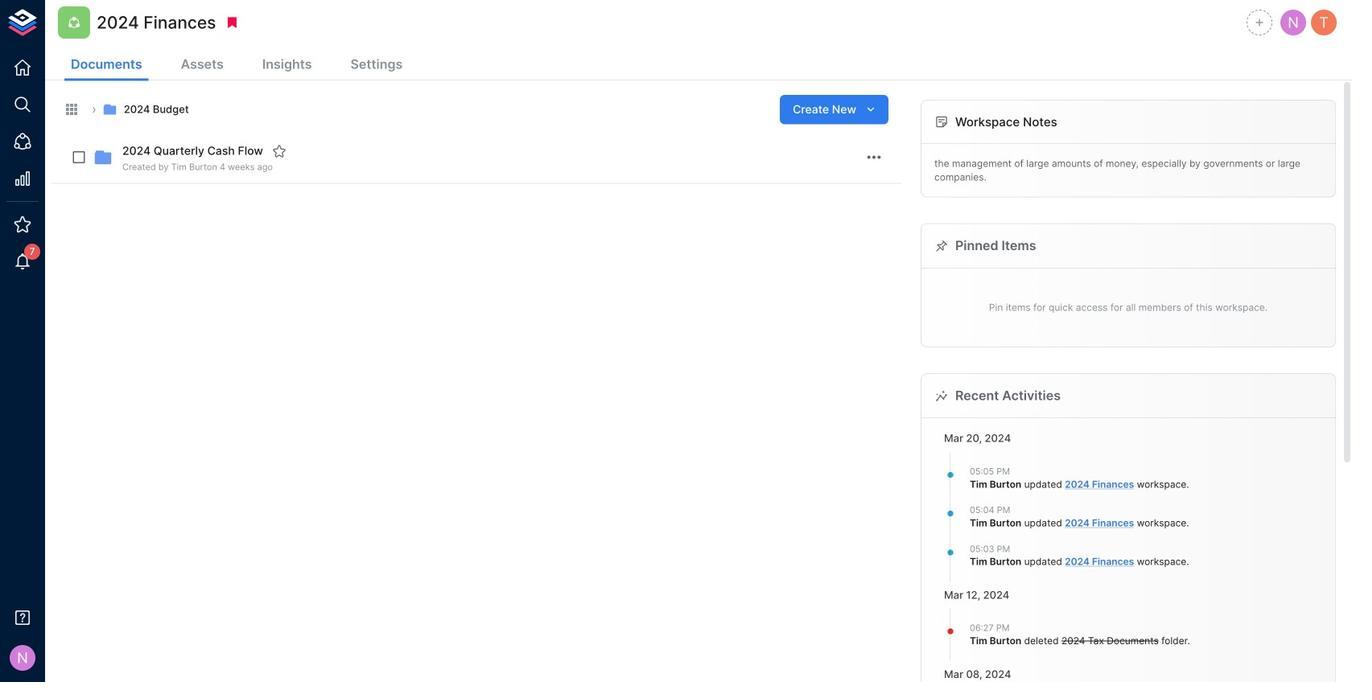 Task type: vqa. For each thing, say whether or not it's contained in the screenshot.
Favorite image
yes



Task type: describe. For each thing, give the bounding box(es) containing it.
favorite image
[[272, 144, 287, 159]]

remove bookmark image
[[225, 15, 239, 30]]



